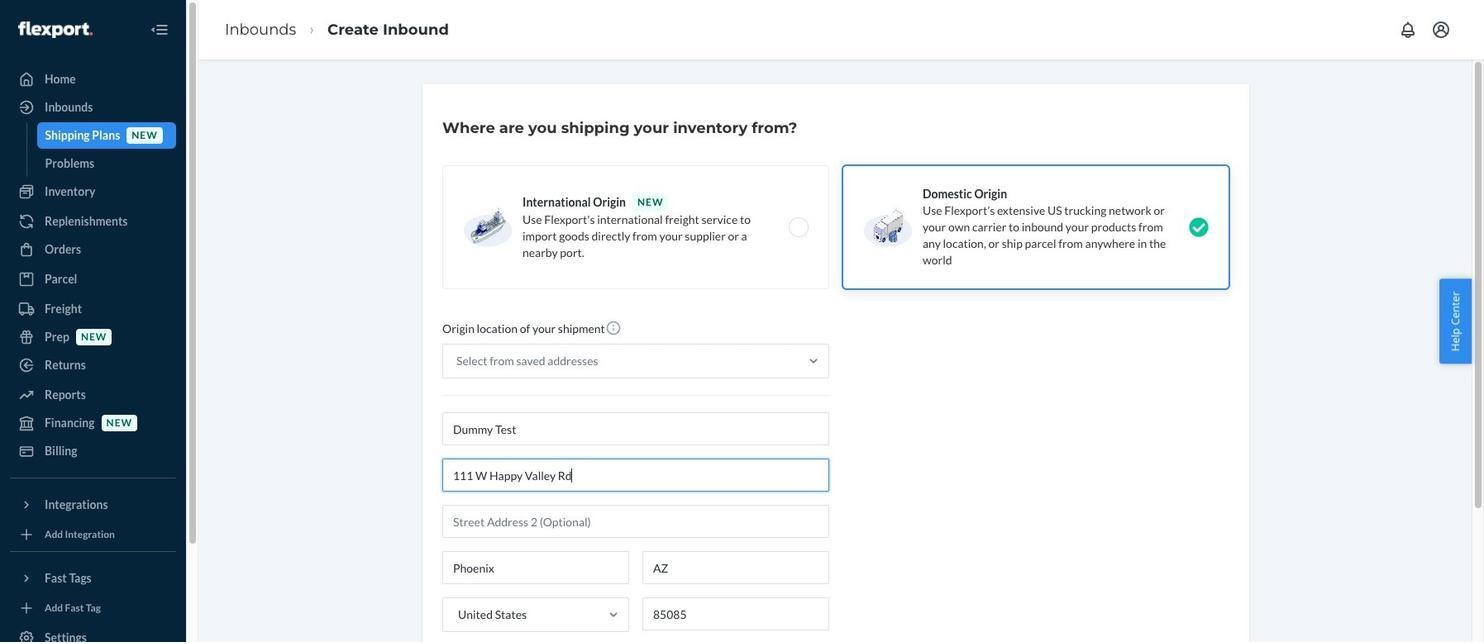 Task type: describe. For each thing, give the bounding box(es) containing it.
City text field
[[442, 552, 629, 585]]

check circle image
[[1189, 218, 1209, 237]]

close navigation image
[[150, 20, 170, 40]]

First & Last Name text field
[[442, 413, 829, 446]]



Task type: vqa. For each thing, say whether or not it's contained in the screenshot.
Orders - All Orders button
no



Task type: locate. For each thing, give the bounding box(es) containing it.
breadcrumbs navigation
[[212, 5, 462, 54]]

open account menu image
[[1432, 20, 1451, 40]]

Street Address text field
[[442, 459, 829, 492]]

State text field
[[643, 552, 829, 585]]

flexport logo image
[[18, 21, 92, 38]]

open notifications image
[[1398, 20, 1418, 40]]

Street Address 2 (Optional) text field
[[442, 505, 829, 538]]

ZIP Code text field
[[643, 598, 829, 631]]



